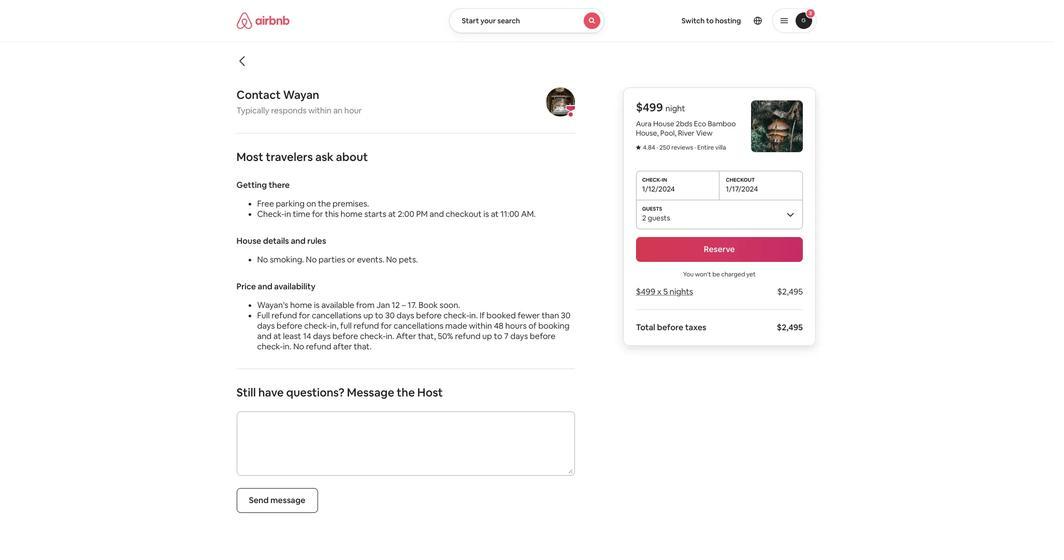 Task type: describe. For each thing, give the bounding box(es) containing it.
2
[[642, 213, 646, 223]]

free parking on the premises. check-in time for this home starts at 2:00 pm and checkout is at 11:00 am.
[[257, 198, 536, 220]]

x
[[657, 286, 662, 297]]

send message
[[249, 495, 305, 506]]

fewer
[[518, 310, 540, 321]]

that,
[[418, 331, 436, 342]]

villa
[[716, 143, 726, 152]]

to inside the profile element
[[706, 16, 714, 25]]

and inside wayan's home is available from jan 12 – 17. book soon. full refund for cancellations up to 30 days before check-in. if booked fewer than 30 days before check-in, full refund for cancellations made within 48 hours of booking and at least 14 days before check-in. after that, 50% refund up to 7 days before check-in. no refund after that.
[[257, 331, 272, 342]]

1 horizontal spatial at
[[388, 209, 396, 220]]

be
[[713, 270, 720, 279]]

refund right full
[[354, 321, 379, 332]]

free
[[257, 198, 274, 209]]

full
[[340, 321, 352, 332]]

most
[[236, 150, 263, 164]]

full
[[257, 310, 270, 321]]

0 horizontal spatial for
[[299, 310, 310, 321]]

in
[[284, 209, 291, 220]]

getting
[[236, 180, 267, 191]]

taxes
[[685, 322, 707, 333]]

responds
[[271, 105, 307, 116]]

󰀄 4.84 · 250 reviews · entire villa
[[636, 143, 726, 152]]

wayan's
[[257, 300, 288, 311]]

search
[[497, 16, 520, 25]]

and inside free parking on the premises. check-in time for this home starts at 2:00 pm and checkout is at 11:00 am.
[[430, 209, 444, 220]]

1 horizontal spatial cancellations
[[394, 321, 443, 332]]

jan
[[376, 300, 390, 311]]

an
[[333, 105, 343, 116]]

no smoking. no parties or events. no pets.
[[257, 254, 418, 265]]

5
[[664, 286, 668, 297]]

reserve button
[[636, 237, 803, 262]]

50%
[[438, 331, 453, 342]]

time
[[293, 209, 310, 220]]

hour
[[344, 105, 362, 116]]

2 30 from the left
[[561, 310, 571, 321]]

this
[[325, 209, 339, 220]]

3 button
[[772, 8, 817, 33]]

rules
[[307, 236, 326, 247]]

14
[[303, 331, 311, 342]]

start your search button
[[449, 8, 604, 33]]

hours
[[505, 321, 527, 332]]

3
[[809, 10, 812, 17]]

price and availability
[[236, 281, 315, 292]]

start
[[462, 16, 479, 25]]

total
[[636, 322, 656, 333]]

before down 'available' in the bottom of the page
[[333, 331, 358, 342]]

availability
[[274, 281, 315, 292]]

available
[[321, 300, 354, 311]]

2 horizontal spatial for
[[381, 321, 392, 332]]

in,
[[330, 321, 338, 332]]

2 · from the left
[[695, 143, 696, 152]]

refund left the after in the left bottom of the page
[[306, 341, 331, 352]]

check-
[[257, 209, 284, 220]]

starts
[[364, 209, 386, 220]]

12
[[392, 300, 400, 311]]

after
[[333, 341, 352, 352]]

before left 14
[[277, 321, 302, 332]]

send
[[249, 495, 269, 506]]

1 vertical spatial the
[[397, 385, 415, 400]]

$499 night aura house 2bds eco bamboo house, pool, river view
[[636, 100, 736, 138]]

profile element
[[617, 0, 817, 41]]

wayan
[[283, 88, 319, 102]]

smoking.
[[270, 254, 304, 265]]

check- right least
[[304, 321, 330, 332]]

7
[[504, 331, 509, 342]]

if
[[480, 310, 485, 321]]

for inside free parking on the premises. check-in time for this home starts at 2:00 pm and checkout is at 11:00 am.
[[312, 209, 323, 220]]

Start your search search field
[[449, 8, 604, 33]]

days up the after
[[397, 310, 414, 321]]

check- up 50%
[[444, 310, 469, 321]]

yet
[[747, 270, 756, 279]]

ask
[[315, 150, 333, 164]]

pool,
[[661, 128, 677, 138]]

house details and rules
[[236, 236, 326, 247]]

message
[[347, 385, 394, 400]]

before right the 'total'
[[657, 322, 684, 333]]

details
[[263, 236, 289, 247]]

no down "details"
[[257, 254, 268, 265]]

2 guests button
[[636, 200, 803, 229]]

reviews
[[672, 143, 693, 152]]

start your search
[[462, 16, 520, 25]]

booking
[[538, 321, 570, 332]]

1/17/2024
[[726, 184, 758, 194]]

󰀄
[[636, 143, 641, 151]]

night
[[666, 103, 685, 114]]

pets.
[[399, 254, 418, 265]]

about
[[336, 150, 368, 164]]

still have questions? message the host
[[236, 385, 443, 400]]

made
[[445, 321, 467, 332]]

switch to hosting link
[[675, 10, 747, 32]]

contact
[[236, 88, 281, 102]]

switch to hosting
[[682, 16, 741, 25]]

within inside wayan's home is available from jan 12 – 17. book soon. full refund for cancellations up to 30 days before check-in. if booked fewer than 30 days before check-in, full refund for cancellations made within 48 hours of booking and at least 14 days before check-in. after that, 50% refund up to 7 days before check-in. no refund after that.
[[469, 321, 492, 332]]

typically
[[236, 105, 269, 116]]

at inside wayan's home is available from jan 12 – 17. book soon. full refund for cancellations up to 30 days before check-in. if booked fewer than 30 days before check-in, full refund for cancellations made within 48 hours of booking and at least 14 days before check-in. after that, 50% refund up to 7 days before check-in. no refund after that.
[[273, 331, 281, 342]]

checkout
[[446, 209, 482, 220]]

1 horizontal spatial in.
[[386, 331, 394, 342]]

is inside wayan's home is available from jan 12 – 17. book soon. full refund for cancellations up to 30 days before check-in. if booked fewer than 30 days before check-in, full refund for cancellations made within 48 hours of booking and at least 14 days before check-in. after that, 50% refund up to 7 days before check-in. no refund after that.
[[314, 300, 320, 311]]

0 horizontal spatial house
[[236, 236, 261, 247]]

2:00
[[398, 209, 414, 220]]

book
[[418, 300, 438, 311]]

still
[[236, 385, 256, 400]]



Task type: locate. For each thing, give the bounding box(es) containing it.
0 vertical spatial home
[[341, 209, 363, 220]]

1 horizontal spatial 30
[[561, 310, 571, 321]]

is inside free parking on the premises. check-in time for this home starts at 2:00 pm and checkout is at 11:00 am.
[[483, 209, 489, 220]]

nights
[[670, 286, 693, 297]]

Message the host text field
[[239, 414, 573, 474]]

on
[[306, 198, 316, 209]]

to left 7
[[494, 331, 502, 342]]

in. left if
[[469, 310, 478, 321]]

for down jan
[[381, 321, 392, 332]]

0 horizontal spatial cancellations
[[312, 310, 362, 321]]

30
[[385, 310, 395, 321], [561, 310, 571, 321]]

won't
[[695, 270, 711, 279]]

booked
[[487, 310, 516, 321]]

at
[[388, 209, 396, 220], [491, 209, 499, 220], [273, 331, 281, 342]]

eco
[[694, 119, 706, 128]]

$499 for $499 x 5 nights
[[636, 286, 656, 297]]

0 horizontal spatial up
[[363, 310, 373, 321]]

0 horizontal spatial home
[[290, 300, 312, 311]]

view
[[696, 128, 713, 138]]

cancellations down the '17.' at the left
[[394, 321, 443, 332]]

0 horizontal spatial the
[[318, 198, 331, 209]]

0 horizontal spatial is
[[314, 300, 320, 311]]

days right 7
[[510, 331, 528, 342]]

most travelers ask about
[[236, 150, 368, 164]]

1/12/2024
[[642, 184, 675, 194]]

no inside wayan's home is available from jan 12 – 17. book soon. full refund for cancellations up to 30 days before check-in. if booked fewer than 30 days before check-in, full refund for cancellations made within 48 hours of booking and at least 14 days before check-in. after that, 50% refund up to 7 days before check-in. no refund after that.
[[293, 341, 304, 352]]

for left this at the left
[[312, 209, 323, 220]]

0 vertical spatial up
[[363, 310, 373, 321]]

wayan is a superhost. learn more about wayan. image
[[546, 88, 575, 117], [546, 88, 575, 117]]

no
[[257, 254, 268, 265], [306, 254, 317, 265], [386, 254, 397, 265], [293, 341, 304, 352]]

no left pets.
[[386, 254, 397, 265]]

$2,495
[[778, 286, 803, 297], [777, 322, 803, 333]]

in. left the after
[[386, 331, 394, 342]]

is right checkout
[[483, 209, 489, 220]]

and right pm
[[430, 209, 444, 220]]

total before taxes
[[636, 322, 707, 333]]

have
[[258, 385, 284, 400]]

reserve
[[704, 244, 735, 255]]

events.
[[357, 254, 384, 265]]

$499 left x
[[636, 286, 656, 297]]

getting there
[[236, 180, 290, 191]]

1 30 from the left
[[385, 310, 395, 321]]

charged
[[722, 270, 745, 279]]

$499 x 5 nights
[[636, 286, 693, 297]]

within inside contact wayan typically responds within an hour
[[308, 105, 332, 116]]

guests
[[648, 213, 670, 223]]

0 horizontal spatial within
[[308, 105, 332, 116]]

$499 up aura
[[636, 100, 663, 114]]

0 vertical spatial within
[[308, 105, 332, 116]]

1 horizontal spatial is
[[483, 209, 489, 220]]

is
[[483, 209, 489, 220], [314, 300, 320, 311]]

1 vertical spatial $499
[[636, 286, 656, 297]]

1 vertical spatial to
[[375, 310, 383, 321]]

2 horizontal spatial to
[[706, 16, 714, 25]]

and
[[430, 209, 444, 220], [291, 236, 306, 247], [258, 281, 272, 292], [257, 331, 272, 342]]

for up 14
[[299, 310, 310, 321]]

1 horizontal spatial ·
[[695, 143, 696, 152]]

0 vertical spatial $499
[[636, 100, 663, 114]]

within
[[308, 105, 332, 116], [469, 321, 492, 332]]

11:00
[[500, 209, 519, 220]]

you won't be charged yet
[[683, 270, 756, 279]]

4.84
[[643, 143, 656, 152]]

1 $499 from the top
[[636, 100, 663, 114]]

1 vertical spatial within
[[469, 321, 492, 332]]

of
[[528, 321, 536, 332]]

2 horizontal spatial at
[[491, 209, 499, 220]]

0 vertical spatial is
[[483, 209, 489, 220]]

to right from
[[375, 310, 383, 321]]

house left "details"
[[236, 236, 261, 247]]

1 vertical spatial up
[[482, 331, 492, 342]]

there
[[269, 180, 290, 191]]

0 vertical spatial the
[[318, 198, 331, 209]]

0 horizontal spatial in.
[[283, 341, 291, 352]]

at left 2:00
[[388, 209, 396, 220]]

$499 for $499 night aura house 2bds eco bamboo house, pool, river view
[[636, 100, 663, 114]]

before down than
[[530, 331, 555, 342]]

2 guests
[[642, 213, 670, 223]]

0 vertical spatial to
[[706, 16, 714, 25]]

switch
[[682, 16, 705, 25]]

1 horizontal spatial to
[[494, 331, 502, 342]]

· left entire
[[695, 143, 696, 152]]

0 horizontal spatial ·
[[657, 143, 658, 152]]

host
[[417, 385, 443, 400]]

check- down full at the left bottom of the page
[[257, 341, 283, 352]]

pm
[[416, 209, 428, 220]]

least
[[283, 331, 301, 342]]

the inside free parking on the premises. check-in time for this home starts at 2:00 pm and checkout is at 11:00 am.
[[318, 198, 331, 209]]

within left an
[[308, 105, 332, 116]]

no left the after in the left bottom of the page
[[293, 341, 304, 352]]

at left least
[[273, 331, 281, 342]]

1 horizontal spatial for
[[312, 209, 323, 220]]

2 vertical spatial to
[[494, 331, 502, 342]]

home down availability
[[290, 300, 312, 311]]

within left 48
[[469, 321, 492, 332]]

home inside free parking on the premises. check-in time for this home starts at 2:00 pm and checkout is at 11:00 am.
[[341, 209, 363, 220]]

or
[[347, 254, 355, 265]]

0 vertical spatial $2,495
[[778, 286, 803, 297]]

am.
[[521, 209, 536, 220]]

message
[[270, 495, 305, 506]]

the right on
[[318, 198, 331, 209]]

17.
[[408, 300, 417, 311]]

in. left 14
[[283, 341, 291, 352]]

the left host
[[397, 385, 415, 400]]

2 $499 from the top
[[636, 286, 656, 297]]

check- right full
[[360, 331, 386, 342]]

after
[[396, 331, 416, 342]]

to
[[706, 16, 714, 25], [375, 310, 383, 321], [494, 331, 502, 342]]

that.
[[354, 341, 372, 352]]

house down night
[[653, 119, 675, 128]]

price
[[236, 281, 256, 292]]

at left 11:00
[[491, 209, 499, 220]]

$499 inside $499 night aura house 2bds eco bamboo house, pool, river view
[[636, 100, 663, 114]]

and right price
[[258, 281, 272, 292]]

1 vertical spatial house
[[236, 236, 261, 247]]

for
[[312, 209, 323, 220], [299, 310, 310, 321], [381, 321, 392, 332]]

–
[[402, 300, 406, 311]]

$499 x 5 nights button
[[636, 286, 693, 297]]

home inside wayan's home is available from jan 12 – 17. book soon. full refund for cancellations up to 30 days before check-in. if booked fewer than 30 days before check-in, full refund for cancellations made within 48 hours of booking and at least 14 days before check-in. after that, 50% refund up to 7 days before check-in. no refund after that.
[[290, 300, 312, 311]]

0 horizontal spatial at
[[273, 331, 281, 342]]

1 horizontal spatial the
[[397, 385, 415, 400]]

1 horizontal spatial house
[[653, 119, 675, 128]]

days down "wayan's"
[[257, 321, 275, 332]]

before
[[416, 310, 442, 321], [277, 321, 302, 332], [657, 322, 684, 333], [333, 331, 358, 342], [530, 331, 555, 342]]

250
[[660, 143, 670, 152]]

to right switch
[[706, 16, 714, 25]]

refund right 50%
[[455, 331, 480, 342]]

1 · from the left
[[657, 143, 658, 152]]

than
[[542, 310, 559, 321]]

home right this at the left
[[341, 209, 363, 220]]

1 vertical spatial $2,495
[[777, 322, 803, 333]]

0 horizontal spatial 30
[[385, 310, 395, 321]]

bamboo
[[708, 119, 736, 128]]

house inside $499 night aura house 2bds eco bamboo house, pool, river view
[[653, 119, 675, 128]]

aura
[[636, 119, 652, 128]]

1 vertical spatial is
[[314, 300, 320, 311]]

and down full at the left bottom of the page
[[257, 331, 272, 342]]

and left rules
[[291, 236, 306, 247]]

house,
[[636, 128, 659, 138]]

0 horizontal spatial to
[[375, 310, 383, 321]]

cancellations up the after in the left bottom of the page
[[312, 310, 362, 321]]

2 horizontal spatial in.
[[469, 310, 478, 321]]

1 horizontal spatial within
[[469, 321, 492, 332]]

1 vertical spatial home
[[290, 300, 312, 311]]

soon.
[[440, 300, 460, 311]]

30 right than
[[561, 310, 571, 321]]

hosting
[[715, 16, 741, 25]]

from
[[356, 300, 375, 311]]

up
[[363, 310, 373, 321], [482, 331, 492, 342]]

1 horizontal spatial up
[[482, 331, 492, 342]]

· left 250
[[657, 143, 658, 152]]

refund right full at the left bottom of the page
[[272, 310, 297, 321]]

30 left –
[[385, 310, 395, 321]]

2bds
[[676, 119, 693, 128]]

0 vertical spatial house
[[653, 119, 675, 128]]

before up that,
[[416, 310, 442, 321]]

travelers
[[266, 150, 313, 164]]

is left 'available' in the bottom of the page
[[314, 300, 320, 311]]

premises.
[[333, 198, 369, 209]]

days
[[397, 310, 414, 321], [257, 321, 275, 332], [313, 331, 331, 342], [510, 331, 528, 342]]

your
[[480, 16, 496, 25]]

days right 14
[[313, 331, 331, 342]]

1 horizontal spatial home
[[341, 209, 363, 220]]

up left jan
[[363, 310, 373, 321]]

no down rules
[[306, 254, 317, 265]]

up left 48
[[482, 331, 492, 342]]



Task type: vqa. For each thing, say whether or not it's contained in the screenshot.
the bottom $135
no



